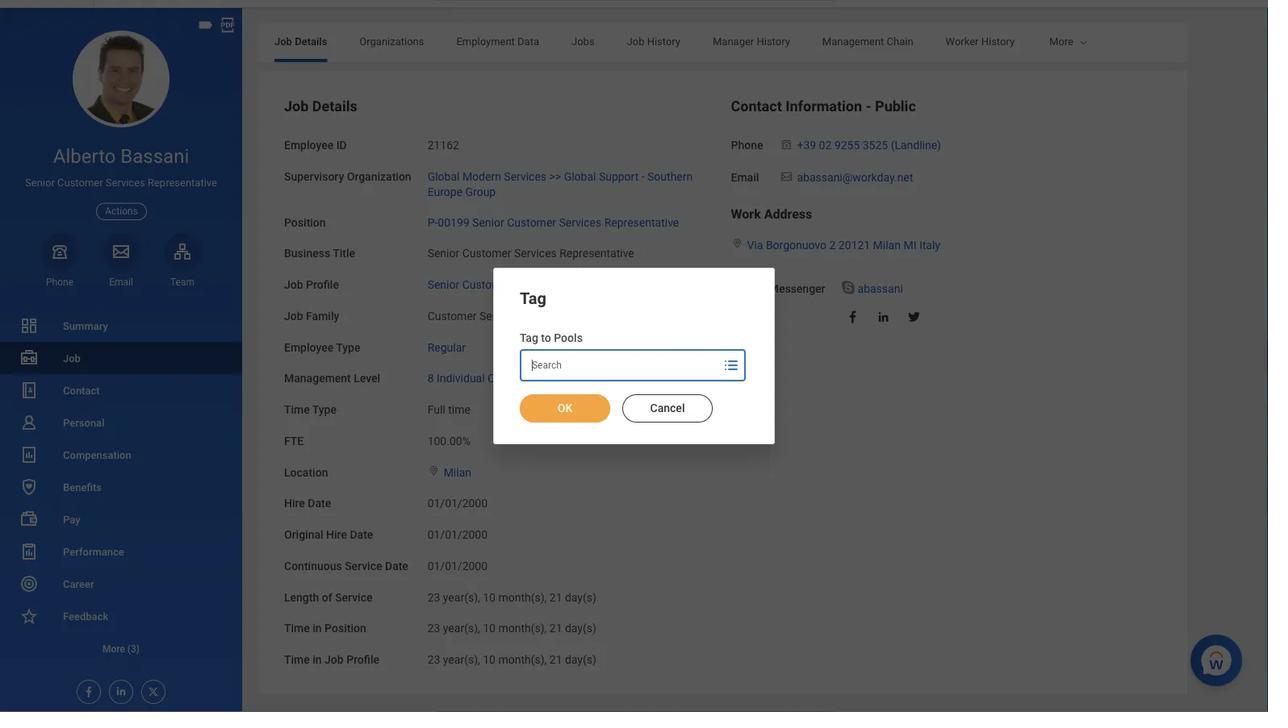 Task type: locate. For each thing, give the bounding box(es) containing it.
date for service
[[385, 560, 408, 574]]

day(s) inside 'length of service' 'element'
[[565, 592, 596, 605]]

1 vertical spatial phone image
[[48, 242, 71, 261]]

instant
[[731, 282, 766, 296]]

23
[[428, 592, 440, 605], [428, 623, 440, 636], [428, 654, 440, 668]]

senior inside business title element
[[428, 247, 460, 261]]

month(s), for time in job profile
[[498, 654, 547, 668]]

representative inside navigation pane region
[[148, 177, 217, 189]]

1 horizontal spatial profile
[[347, 654, 379, 668]]

0 horizontal spatial contact
[[63, 385, 100, 397]]

milan inside job details group
[[444, 467, 471, 480]]

global
[[428, 171, 460, 184], [564, 171, 596, 184]]

2 vertical spatial 10
[[483, 654, 496, 668]]

21 inside 'length of service' 'element'
[[550, 592, 562, 605]]

service up the tag to pools field
[[603, 310, 640, 323]]

0 vertical spatial date
[[308, 498, 331, 511]]

full time
[[428, 404, 471, 417]]

1 horizontal spatial email
[[731, 171, 759, 185]]

view team image
[[173, 242, 192, 261]]

job family element
[[428, 300, 640, 324]]

0 vertical spatial in
[[313, 623, 322, 636]]

contact inside list
[[63, 385, 100, 397]]

year(s), for length of service
[[443, 592, 480, 605]]

>>
[[549, 171, 561, 184]]

2 vertical spatial 21
[[550, 654, 562, 668]]

continuous service date element
[[428, 551, 488, 575]]

history right manager
[[757, 36, 790, 48]]

1 vertical spatial hire
[[326, 529, 347, 542]]

email alberto bassani element
[[103, 276, 140, 289]]

customer down alberto
[[57, 177, 103, 189]]

23 year(s), 10 month(s), 21 day(s) up time in job profile 'element'
[[428, 623, 596, 636]]

day(s) up time in position element
[[565, 592, 596, 605]]

details up job details button
[[295, 36, 327, 48]]

3 10 from the top
[[483, 654, 496, 668]]

1 horizontal spatial phone
[[731, 139, 763, 153]]

region
[[520, 382, 748, 424]]

2 day(s) from the top
[[565, 623, 596, 636]]

1 vertical spatial 23 year(s), 10 month(s), 21 day(s)
[[428, 623, 596, 636]]

tag up customer services > cs-customer service
[[520, 290, 546, 309]]

banner
[[0, 0, 1268, 8]]

01/01/2000 down original hire date element
[[428, 560, 488, 574]]

alberto bassani
[[53, 145, 189, 168]]

month(s), up time in position element
[[498, 592, 547, 605]]

1 vertical spatial 21
[[550, 623, 562, 636]]

in for position
[[313, 623, 322, 636]]

01/01/2000 up "continuous service date" element
[[428, 529, 488, 542]]

type for time type
[[312, 404, 337, 417]]

1 horizontal spatial contact
[[731, 98, 782, 115]]

day(s)
[[565, 592, 596, 605], [565, 623, 596, 636], [565, 654, 596, 668]]

time down time in position
[[284, 654, 310, 668]]

abassani link
[[858, 279, 903, 296]]

phone inside popup button
[[46, 277, 73, 288]]

2 23 year(s), 10 month(s), 21 day(s) from the top
[[428, 623, 596, 636]]

customer inside "senior customer services representative" link
[[462, 279, 512, 292]]

0 vertical spatial 23
[[428, 592, 440, 605]]

21 up time in position element
[[550, 592, 562, 605]]

23 inside time in job profile 'element'
[[428, 654, 440, 668]]

0 vertical spatial position
[[284, 216, 326, 230]]

profile down time in position
[[347, 654, 379, 668]]

Tag to Pools field
[[522, 351, 720, 380]]

contact for contact
[[63, 385, 100, 397]]

0 vertical spatial month(s),
[[498, 592, 547, 605]]

public
[[875, 98, 916, 115]]

date left "continuous service date" element
[[385, 560, 408, 574]]

01/01/2000 for hire date
[[428, 498, 488, 511]]

history for manager history
[[757, 36, 790, 48]]

0 vertical spatial milan
[[873, 239, 901, 252]]

length of service element
[[428, 582, 596, 606]]

2 horizontal spatial date
[[385, 560, 408, 574]]

time in job profile element
[[428, 645, 596, 669]]

1 vertical spatial milan
[[444, 467, 471, 480]]

type up management level
[[336, 341, 360, 355]]

history for worker history
[[981, 36, 1015, 48]]

year(s), inside time in position element
[[443, 623, 480, 636]]

9255
[[835, 139, 860, 153]]

1 horizontal spatial linkedin image
[[876, 310, 891, 325]]

milan right location icon
[[444, 467, 471, 480]]

senior down alberto
[[25, 177, 55, 189]]

organization
[[347, 171, 411, 184]]

21 inside time in position element
[[550, 623, 562, 636]]

length
[[284, 592, 319, 605]]

date
[[308, 498, 331, 511], [350, 529, 373, 542], [385, 560, 408, 574]]

1 horizontal spatial date
[[350, 529, 373, 542]]

0 vertical spatial contact
[[731, 98, 782, 115]]

via borgonuovo 2 20121 milan mi italy
[[747, 239, 940, 252]]

employee down job family
[[284, 341, 334, 355]]

individual
[[437, 373, 485, 386]]

phone
[[731, 139, 763, 153], [46, 277, 73, 288]]

0 vertical spatial 01/01/2000
[[428, 498, 488, 511]]

senior customer services representative for "senior customer services representative" link
[[428, 279, 634, 292]]

type
[[336, 341, 360, 355], [312, 404, 337, 417]]

year(s), up time in job profile 'element'
[[443, 623, 480, 636]]

1 23 from the top
[[428, 592, 440, 605]]

0 vertical spatial 23 year(s), 10 month(s), 21 day(s)
[[428, 592, 596, 605]]

representative inside business title element
[[560, 247, 634, 261]]

time down length
[[284, 623, 310, 636]]

2 vertical spatial 23 year(s), 10 month(s), 21 day(s)
[[428, 654, 596, 668]]

0 horizontal spatial management
[[284, 373, 351, 386]]

contact inside group
[[731, 98, 782, 115]]

2 time from the top
[[284, 623, 310, 636]]

0 vertical spatial email
[[731, 171, 759, 185]]

1 horizontal spatial milan
[[873, 239, 901, 252]]

hire up original
[[284, 498, 305, 511]]

0 vertical spatial day(s)
[[565, 592, 596, 605]]

0 horizontal spatial global
[[428, 171, 460, 184]]

type for employee type
[[336, 341, 360, 355]]

0 vertical spatial phone image
[[779, 138, 794, 151]]

job
[[274, 36, 292, 48], [627, 36, 645, 48], [284, 98, 309, 115], [284, 279, 303, 292], [284, 310, 303, 323], [63, 352, 81, 365], [325, 654, 344, 668]]

month(s), inside time in job profile 'element'
[[498, 654, 547, 668]]

tag
[[520, 290, 546, 309], [520, 332, 538, 345]]

10 up time in position element
[[483, 592, 496, 605]]

1 23 year(s), 10 month(s), 21 day(s) from the top
[[428, 592, 596, 605]]

23 for time in job profile
[[428, 654, 440, 668]]

performance link
[[0, 536, 242, 568]]

23 year(s), 10 month(s), 21 day(s) for time in position
[[428, 623, 596, 636]]

senior customer services representative down alberto bassani
[[25, 177, 217, 189]]

id
[[336, 139, 347, 153]]

2 horizontal spatial history
[[981, 36, 1015, 48]]

1 in from the top
[[313, 623, 322, 636]]

1 vertical spatial service
[[345, 560, 382, 574]]

02
[[819, 139, 832, 153]]

23 for time in position
[[428, 623, 440, 636]]

senior down the 00199
[[428, 247, 460, 261]]

phone left +39
[[731, 139, 763, 153]]

2 01/01/2000 from the top
[[428, 529, 488, 542]]

management down the employee type
[[284, 373, 351, 386]]

details up id
[[312, 98, 357, 115]]

details
[[295, 36, 327, 48], [312, 98, 357, 115]]

2 history from the left
[[757, 36, 790, 48]]

contact up personal
[[63, 385, 100, 397]]

pay image
[[19, 510, 39, 530]]

data
[[518, 36, 539, 48], [1169, 36, 1191, 48]]

day(s) inside time in job profile 'element'
[[565, 654, 596, 668]]

email button
[[103, 233, 140, 289]]

data right employment
[[518, 36, 539, 48]]

0 vertical spatial type
[[336, 341, 360, 355]]

10
[[483, 592, 496, 605], [483, 623, 496, 636], [483, 654, 496, 668]]

8 individual contributor
[[428, 373, 544, 386]]

1 vertical spatial 10
[[483, 623, 496, 636]]

service down original hire date
[[345, 560, 382, 574]]

full
[[428, 404, 445, 417]]

messenger
[[769, 282, 826, 296]]

representative up pools
[[560, 279, 634, 292]]

contact image
[[19, 381, 39, 400]]

original
[[284, 529, 323, 542]]

3 day(s) from the top
[[565, 654, 596, 668]]

2 vertical spatial year(s),
[[443, 654, 480, 668]]

compensation
[[63, 449, 131, 461]]

1 employee from the top
[[284, 139, 334, 153]]

21 inside time in job profile 'element'
[[550, 654, 562, 668]]

3 01/01/2000 from the top
[[428, 560, 488, 574]]

1 vertical spatial email
[[109, 277, 133, 288]]

2 vertical spatial time
[[284, 654, 310, 668]]

0 vertical spatial time
[[284, 404, 310, 417]]

1 data from the left
[[518, 36, 539, 48]]

1 vertical spatial contact
[[63, 385, 100, 397]]

- right support
[[642, 171, 645, 184]]

history
[[647, 36, 681, 48], [757, 36, 790, 48], [981, 36, 1015, 48]]

1 vertical spatial tag
[[520, 332, 538, 345]]

career image
[[19, 575, 39, 594]]

senior customer services representative for business title element
[[428, 247, 634, 261]]

prompts image
[[722, 356, 741, 375]]

service right of
[[335, 592, 373, 605]]

2 vertical spatial day(s)
[[565, 654, 596, 668]]

location
[[284, 467, 328, 480]]

instant messenger
[[731, 282, 826, 296]]

compensation link
[[0, 439, 242, 471]]

2 21 from the top
[[550, 623, 562, 636]]

actions button
[[96, 203, 147, 220]]

global right >>
[[564, 171, 596, 184]]

job details up job details button
[[274, 36, 327, 48]]

senior up 'regular' link
[[428, 279, 460, 292]]

job link
[[0, 342, 242, 375]]

day(s) down time in position element
[[565, 654, 596, 668]]

1 vertical spatial details
[[312, 98, 357, 115]]

0 horizontal spatial -
[[642, 171, 645, 184]]

data for employment data
[[518, 36, 539, 48]]

month(s),
[[498, 592, 547, 605], [498, 623, 547, 636], [498, 654, 547, 668]]

services down alberto bassani
[[106, 177, 145, 189]]

original hire date
[[284, 529, 373, 542]]

milan left mi
[[873, 239, 901, 252]]

0 vertical spatial -
[[866, 98, 872, 115]]

3 history from the left
[[981, 36, 1015, 48]]

0 horizontal spatial phone image
[[48, 242, 71, 261]]

month(s), inside 'length of service' 'element'
[[498, 592, 547, 605]]

milan inside 'contact information - public' group
[[873, 239, 901, 252]]

service inside 'job family' element
[[603, 310, 640, 323]]

list containing summary
[[0, 310, 242, 665]]

services left >
[[480, 310, 522, 323]]

1 vertical spatial linkedin image
[[110, 681, 128, 698]]

personal image
[[19, 413, 39, 433]]

1 vertical spatial in
[[313, 654, 322, 668]]

1 horizontal spatial -
[[866, 98, 872, 115]]

- inside group
[[866, 98, 872, 115]]

job down business
[[284, 279, 303, 292]]

date up continuous service date
[[350, 529, 373, 542]]

0 horizontal spatial profile
[[306, 279, 339, 292]]

23 year(s), 10 month(s), 21 day(s) down time in position element
[[428, 654, 596, 668]]

3 time from the top
[[284, 654, 310, 668]]

0 horizontal spatial phone
[[46, 277, 73, 288]]

services inside business title element
[[514, 247, 557, 261]]

0 vertical spatial hire
[[284, 498, 305, 511]]

region containing ok
[[520, 382, 748, 424]]

21 down time in position element
[[550, 654, 562, 668]]

1 vertical spatial date
[[350, 529, 373, 542]]

in down length of service
[[313, 623, 322, 636]]

0 vertical spatial service
[[603, 310, 640, 323]]

date up original hire date
[[308, 498, 331, 511]]

2 vertical spatial date
[[385, 560, 408, 574]]

hire up continuous service date
[[326, 529, 347, 542]]

21 for length of service
[[550, 592, 562, 605]]

customer up business title element
[[507, 216, 556, 230]]

email
[[731, 171, 759, 185], [109, 277, 133, 288]]

23 inside time in position element
[[428, 623, 440, 636]]

2 month(s), from the top
[[498, 623, 547, 636]]

regular
[[428, 341, 466, 355]]

personal
[[63, 417, 105, 429]]

benefits
[[63, 482, 102, 494]]

1 vertical spatial month(s),
[[498, 623, 547, 636]]

2 vertical spatial 01/01/2000
[[428, 560, 488, 574]]

month(s), for length of service
[[498, 592, 547, 605]]

contact
[[731, 98, 782, 115], [63, 385, 100, 397]]

history for job history
[[647, 36, 681, 48]]

linkedin image
[[876, 310, 891, 325], [110, 681, 128, 698]]

0 vertical spatial 21
[[550, 592, 562, 605]]

1 vertical spatial senior customer services representative
[[428, 247, 634, 261]]

linkedin image down abassani
[[876, 310, 891, 325]]

facebook image
[[78, 681, 95, 699]]

1 vertical spatial job details
[[284, 98, 357, 115]]

+39 02 9255 3525 (landline) link
[[797, 136, 941, 153]]

data right the additional on the right
[[1169, 36, 1191, 48]]

services left >>
[[504, 171, 547, 184]]

services up "senior customer services representative" link
[[514, 247, 557, 261]]

services
[[504, 171, 547, 184], [106, 177, 145, 189], [559, 216, 602, 230], [514, 247, 557, 261], [514, 279, 557, 292], [480, 310, 522, 323]]

3 year(s), from the top
[[443, 654, 480, 668]]

1 global from the left
[[428, 171, 460, 184]]

contact down manager history
[[731, 98, 782, 115]]

01/01/2000 up original hire date element
[[428, 498, 488, 511]]

representative down support
[[604, 216, 679, 230]]

customer up 'job family' element
[[462, 279, 512, 292]]

phone button
[[41, 233, 78, 289]]

customer up 'regular' link
[[428, 310, 477, 323]]

service
[[603, 310, 640, 323], [345, 560, 382, 574], [335, 592, 373, 605]]

time up fte
[[284, 404, 310, 417]]

email down mail image
[[109, 277, 133, 288]]

3 23 year(s), 10 month(s), 21 day(s) from the top
[[428, 654, 596, 668]]

10 down time in position element
[[483, 654, 496, 668]]

1 21 from the top
[[550, 592, 562, 605]]

0 vertical spatial profile
[[306, 279, 339, 292]]

1 month(s), from the top
[[498, 592, 547, 605]]

day(s) inside time in position element
[[565, 623, 596, 636]]

0 vertical spatial employee
[[284, 139, 334, 153]]

1 vertical spatial profile
[[347, 654, 379, 668]]

1 time from the top
[[284, 404, 310, 417]]

23 year(s), 10 month(s), 21 day(s)
[[428, 592, 596, 605], [428, 623, 596, 636], [428, 654, 596, 668]]

family
[[306, 310, 339, 323]]

0 horizontal spatial data
[[518, 36, 539, 48]]

global up europe
[[428, 171, 460, 184]]

services down global modern services >> global support - southern europe group
[[559, 216, 602, 230]]

1 10 from the top
[[483, 592, 496, 605]]

2 in from the top
[[313, 654, 322, 668]]

1 vertical spatial year(s),
[[443, 623, 480, 636]]

23 inside 'length of service' 'element'
[[428, 592, 440, 605]]

1 day(s) from the top
[[565, 592, 596, 605]]

1 vertical spatial 23
[[428, 623, 440, 636]]

1 vertical spatial day(s)
[[565, 623, 596, 636]]

1 vertical spatial time
[[284, 623, 310, 636]]

10 inside time in position element
[[483, 623, 496, 636]]

0 horizontal spatial hire
[[284, 498, 305, 511]]

benefits link
[[0, 471, 242, 504]]

2 employee from the top
[[284, 341, 334, 355]]

facebook image
[[846, 310, 860, 325]]

list
[[0, 310, 242, 665]]

phone image left +39
[[779, 138, 794, 151]]

senior customer services representative up 'job family' element
[[428, 279, 634, 292]]

senior customer services representative inside navigation pane region
[[25, 177, 217, 189]]

employee for employee id
[[284, 139, 334, 153]]

0 vertical spatial tag
[[520, 290, 546, 309]]

1 vertical spatial management
[[284, 373, 351, 386]]

p-00199 senior customer services representative
[[428, 216, 679, 230]]

0 horizontal spatial history
[[647, 36, 681, 48]]

month(s), up time in job profile 'element'
[[498, 623, 547, 636]]

year(s), inside time in job profile 'element'
[[443, 654, 480, 668]]

day(s) for time in position
[[565, 623, 596, 636]]

bassani
[[121, 145, 189, 168]]

representative down bassani
[[148, 177, 217, 189]]

business title
[[284, 247, 355, 261]]

10 for length of service
[[483, 592, 496, 605]]

employee up supervisory
[[284, 139, 334, 153]]

hire date element
[[428, 488, 488, 512]]

1 history from the left
[[647, 36, 681, 48]]

year(s), for time in job profile
[[443, 654, 480, 668]]

1 vertical spatial type
[[312, 404, 337, 417]]

1 horizontal spatial data
[[1169, 36, 1191, 48]]

customer inside business title element
[[462, 247, 512, 261]]

1 vertical spatial 01/01/2000
[[428, 529, 488, 542]]

1 tag from the top
[[520, 290, 546, 309]]

0 horizontal spatial email
[[109, 277, 133, 288]]

21 for time in position
[[550, 623, 562, 636]]

job up job details button
[[274, 36, 292, 48]]

year(s), inside 'length of service' 'element'
[[443, 592, 480, 605]]

via
[[747, 239, 763, 252]]

view printable version (pdf) image
[[219, 16, 237, 34]]

2 vertical spatial senior customer services representative
[[428, 279, 634, 292]]

linkedin image left x image
[[110, 681, 128, 698]]

skype image
[[840, 280, 856, 296]]

2 data from the left
[[1169, 36, 1191, 48]]

compensation image
[[19, 446, 39, 465]]

team alberto bassani element
[[164, 276, 201, 289]]

time
[[284, 404, 310, 417], [284, 623, 310, 636], [284, 654, 310, 668]]

2 10 from the top
[[483, 623, 496, 636]]

year(s), down "continuous service date" element
[[443, 592, 480, 605]]

supervisory
[[284, 171, 344, 184]]

job down summary
[[63, 352, 81, 365]]

2 vertical spatial 23
[[428, 654, 440, 668]]

0 vertical spatial 10
[[483, 592, 496, 605]]

0 vertical spatial senior customer services representative
[[25, 177, 217, 189]]

phone image
[[779, 138, 794, 151], [48, 242, 71, 261]]

tab list
[[258, 24, 1191, 63]]

management left chain
[[823, 36, 884, 48]]

actions
[[105, 206, 138, 217]]

1 01/01/2000 from the top
[[428, 498, 488, 511]]

2 tag from the top
[[520, 332, 538, 345]]

1 horizontal spatial history
[[757, 36, 790, 48]]

representative down p-00199 senior customer services representative
[[560, 247, 634, 261]]

0 vertical spatial job details
[[274, 36, 327, 48]]

10 for time in job profile
[[483, 654, 496, 668]]

2 global from the left
[[564, 171, 596, 184]]

0 horizontal spatial milan
[[444, 467, 471, 480]]

pay link
[[0, 504, 242, 536]]

phone up summary
[[46, 277, 73, 288]]

year(s), down time in position element
[[443, 654, 480, 668]]

2 year(s), from the top
[[443, 623, 480, 636]]

position up time in job profile
[[325, 623, 366, 636]]

full time element
[[428, 401, 471, 417]]

0 vertical spatial year(s),
[[443, 592, 480, 605]]

profile up family
[[306, 279, 339, 292]]

customer down the 00199
[[462, 247, 512, 261]]

mail image
[[111, 242, 131, 261]]

phone image up phone alberto bassani element
[[48, 242, 71, 261]]

personal link
[[0, 407, 242, 439]]

month(s), down time in position element
[[498, 654, 547, 668]]

manager
[[713, 36, 754, 48]]

10 inside 'length of service' 'element'
[[483, 592, 496, 605]]

management inside job details group
[[284, 373, 351, 386]]

2 23 from the top
[[428, 623, 440, 636]]

10 up time in job profile 'element'
[[483, 623, 496, 636]]

of
[[322, 592, 332, 605]]

0 vertical spatial management
[[823, 36, 884, 48]]

3 month(s), from the top
[[498, 654, 547, 668]]

data for additional data
[[1169, 36, 1191, 48]]

2 vertical spatial month(s),
[[498, 654, 547, 668]]

21 for time in job profile
[[550, 654, 562, 668]]

23 year(s), 10 month(s), 21 day(s) up time in position element
[[428, 592, 596, 605]]

1 year(s), from the top
[[443, 592, 480, 605]]

3 21 from the top
[[550, 654, 562, 668]]

year(s), for time in position
[[443, 623, 480, 636]]

history left manager
[[647, 36, 681, 48]]

to
[[541, 332, 551, 345]]

employee
[[284, 139, 334, 153], [284, 341, 334, 355]]

21 up time in job profile 'element'
[[550, 623, 562, 636]]

position up business
[[284, 216, 326, 230]]

1 horizontal spatial management
[[823, 36, 884, 48]]

management level
[[284, 373, 380, 386]]

1 horizontal spatial hire
[[326, 529, 347, 542]]

abassani@workday.net
[[797, 171, 913, 185]]

history right worker
[[981, 36, 1015, 48]]

3 23 from the top
[[428, 654, 440, 668]]

management chain
[[823, 36, 914, 48]]

1 vertical spatial phone
[[46, 277, 73, 288]]

10 inside time in job profile 'element'
[[483, 654, 496, 668]]

pay
[[63, 514, 80, 526]]

in down time in position
[[313, 654, 322, 668]]

month(s), inside time in position element
[[498, 623, 547, 636]]

1 horizontal spatial phone image
[[779, 138, 794, 151]]

type down management level
[[312, 404, 337, 417]]

email up work
[[731, 171, 759, 185]]

job details up employee id
[[284, 98, 357, 115]]

1 horizontal spatial global
[[564, 171, 596, 184]]

- left public on the right top of page
[[866, 98, 872, 115]]

senior customer services representative up "senior customer services representative" link
[[428, 247, 634, 261]]

1 vertical spatial employee
[[284, 341, 334, 355]]

0 vertical spatial phone
[[731, 139, 763, 153]]

tag left to
[[520, 332, 538, 345]]

1 vertical spatial -
[[642, 171, 645, 184]]

chain
[[887, 36, 914, 48]]

services up 'job family' element
[[514, 279, 557, 292]]



Task type: vqa. For each thing, say whether or not it's contained in the screenshot.
second History from the right
yes



Task type: describe. For each thing, give the bounding box(es) containing it.
contact link
[[0, 375, 242, 407]]

additional data
[[1119, 36, 1191, 48]]

job right jobs
[[627, 36, 645, 48]]

work
[[731, 207, 761, 222]]

contact information - public group
[[731, 97, 1162, 335]]

twitter image
[[907, 310, 922, 325]]

date for hire
[[350, 529, 373, 542]]

fte
[[284, 435, 304, 449]]

email inside popup button
[[109, 277, 133, 288]]

performance
[[63, 546, 124, 558]]

support
[[599, 171, 639, 184]]

workday assistant region
[[1191, 629, 1249, 687]]

job family
[[284, 310, 339, 323]]

services inside 'job family' element
[[480, 310, 522, 323]]

23 for length of service
[[428, 592, 440, 605]]

8 individual contributor link
[[428, 369, 544, 386]]

hire date
[[284, 498, 331, 511]]

cs-
[[534, 310, 551, 323]]

feedback
[[63, 611, 108, 623]]

customer inside navigation pane region
[[57, 177, 103, 189]]

10 for time in position
[[483, 623, 496, 636]]

job up employee id
[[284, 98, 309, 115]]

0 horizontal spatial date
[[308, 498, 331, 511]]

length of service
[[284, 592, 373, 605]]

address
[[764, 207, 812, 222]]

23 year(s), 10 month(s), 21 day(s) for length of service
[[428, 592, 596, 605]]

fte element
[[428, 426, 471, 450]]

0 horizontal spatial linkedin image
[[110, 681, 128, 698]]

time for time in position
[[284, 623, 310, 636]]

global modern services >> global support - southern europe group link
[[428, 167, 693, 199]]

8
[[428, 373, 434, 386]]

borgonuovo
[[766, 239, 827, 252]]

time for time in job profile
[[284, 654, 310, 668]]

benefits image
[[19, 478, 39, 497]]

+39 02 9255 3525 (landline)
[[797, 139, 941, 153]]

job details button
[[284, 98, 357, 115]]

location image
[[428, 466, 441, 477]]

20121
[[839, 239, 870, 252]]

performance image
[[19, 543, 39, 562]]

contributor
[[488, 373, 544, 386]]

job left family
[[284, 310, 303, 323]]

+39
[[797, 139, 816, 153]]

(landline)
[[891, 139, 941, 153]]

phone alberto bassani element
[[41, 276, 78, 289]]

job down time in position
[[325, 654, 344, 668]]

career
[[63, 578, 94, 591]]

month(s), for time in position
[[498, 623, 547, 636]]

phone image inside phone popup button
[[48, 242, 71, 261]]

abassani@workday.net link
[[797, 168, 913, 185]]

via borgonuovo 2 20121 milan mi italy link
[[747, 236, 940, 252]]

employee for employee type
[[284, 341, 334, 355]]

x image
[[142, 681, 160, 699]]

job image
[[19, 349, 39, 368]]

employee type
[[284, 341, 360, 355]]

- inside global modern services >> global support - southern europe group
[[642, 171, 645, 184]]

time type
[[284, 404, 337, 417]]

tag image
[[197, 16, 215, 34]]

time for time type
[[284, 404, 310, 417]]

tag to pools
[[520, 332, 583, 345]]

additional
[[1119, 36, 1167, 48]]

alberto
[[53, 145, 116, 168]]

modern
[[463, 171, 501, 184]]

navigation pane region
[[0, 8, 242, 713]]

milan link
[[444, 463, 471, 480]]

feedback image
[[19, 607, 39, 626]]

employment data
[[457, 36, 539, 48]]

more
[[1050, 36, 1074, 48]]

time
[[448, 404, 471, 417]]

customer services > cs-customer service
[[428, 310, 640, 323]]

tag for tag to pools
[[520, 332, 538, 345]]

worker history
[[946, 36, 1015, 48]]

business title element
[[428, 238, 634, 262]]

ok
[[558, 402, 573, 415]]

contact information - public
[[731, 98, 916, 115]]

abassani
[[858, 282, 903, 296]]

manager history
[[713, 36, 790, 48]]

job profile
[[284, 279, 339, 292]]

information
[[786, 98, 862, 115]]

group
[[465, 186, 496, 199]]

supervisory organization
[[284, 171, 411, 184]]

worker
[[946, 36, 979, 48]]

job details group
[[284, 97, 715, 669]]

email inside 'contact information - public' group
[[731, 171, 759, 185]]

details inside job details group
[[312, 98, 357, 115]]

continuous service date
[[284, 560, 408, 574]]

0 vertical spatial details
[[295, 36, 327, 48]]

job inside 'link'
[[63, 352, 81, 365]]

time in position element
[[428, 613, 596, 637]]

00199
[[438, 216, 470, 230]]

>
[[525, 310, 531, 323]]

ok button
[[520, 395, 610, 423]]

summary
[[63, 320, 108, 332]]

phone inside 'contact information - public' group
[[731, 139, 763, 153]]

job details inside job details group
[[284, 98, 357, 115]]

contact for contact information - public
[[731, 98, 782, 115]]

organizations
[[360, 36, 424, 48]]

contact information - public button
[[731, 98, 916, 115]]

day(s) for length of service
[[565, 592, 596, 605]]

tab list containing job details
[[258, 24, 1191, 63]]

pools
[[554, 332, 583, 345]]

mail image
[[779, 171, 794, 183]]

level
[[354, 373, 380, 386]]

team link
[[164, 233, 201, 289]]

21162
[[428, 139, 459, 153]]

representative inside p-00199 senior customer services representative link
[[604, 216, 679, 230]]

italy
[[919, 239, 940, 252]]

01/01/2000 for original hire date
[[428, 529, 488, 542]]

employee id element
[[428, 130, 459, 154]]

senior down group
[[472, 216, 504, 230]]

management for management chain
[[823, 36, 884, 48]]

customer inside p-00199 senior customer services representative link
[[507, 216, 556, 230]]

2
[[830, 239, 836, 252]]

cancel button
[[622, 395, 713, 423]]

business
[[284, 247, 330, 261]]

23 year(s), 10 month(s), 21 day(s) for time in job profile
[[428, 654, 596, 668]]

in for job
[[313, 654, 322, 668]]

europe
[[428, 186, 463, 199]]

location image
[[731, 238, 744, 249]]

timeline
[[1047, 36, 1087, 48]]

services inside navigation pane region
[[106, 177, 145, 189]]

mi
[[904, 239, 917, 252]]

employee id
[[284, 139, 347, 153]]

senior customer services representative link
[[428, 276, 634, 292]]

day(s) for time in job profile
[[565, 654, 596, 668]]

representative inside "senior customer services representative" link
[[560, 279, 634, 292]]

tag for tag
[[520, 290, 546, 309]]

summary link
[[0, 310, 242, 342]]

senior inside navigation pane region
[[25, 177, 55, 189]]

1 vertical spatial position
[[325, 623, 366, 636]]

title
[[333, 247, 355, 261]]

continuous
[[284, 560, 342, 574]]

time in position
[[284, 623, 366, 636]]

2 vertical spatial service
[[335, 592, 373, 605]]

01/01/2000 for continuous service date
[[428, 560, 488, 574]]

customer up pools
[[551, 310, 600, 323]]

management for management level
[[284, 373, 351, 386]]

100.00%
[[428, 435, 471, 449]]

original hire date element
[[428, 519, 488, 543]]

career link
[[0, 568, 242, 601]]

job history
[[627, 36, 681, 48]]

summary image
[[19, 316, 39, 336]]

services inside global modern services >> global support - southern europe group
[[504, 171, 547, 184]]

0 vertical spatial linkedin image
[[876, 310, 891, 325]]



